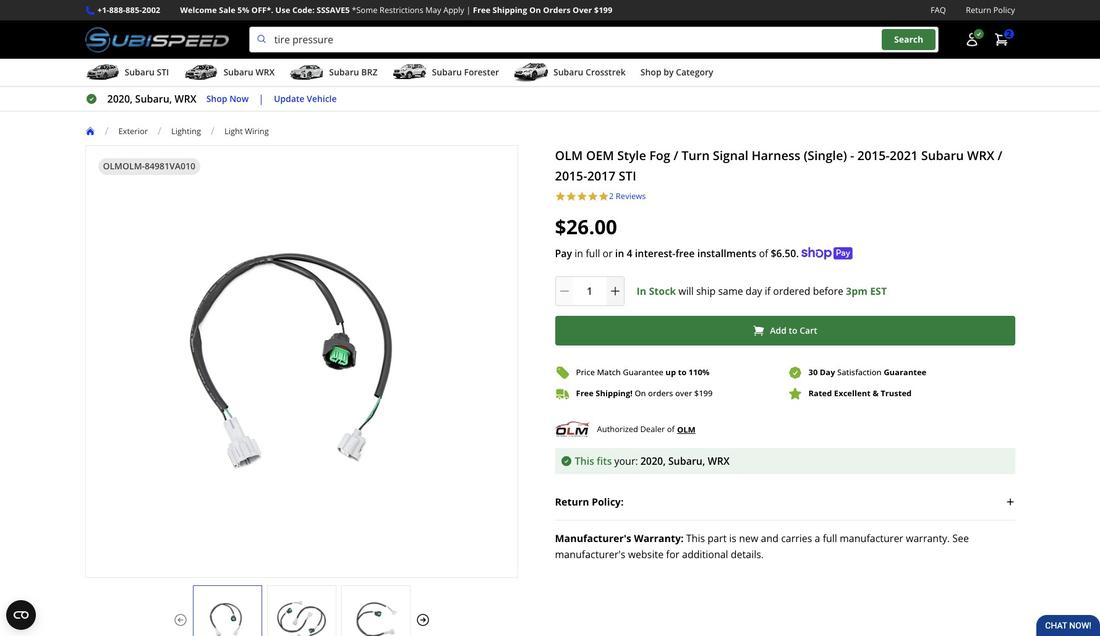 Task type: locate. For each thing, give the bounding box(es) containing it.
star image down 2017
[[577, 191, 588, 202]]

5%
[[238, 4, 249, 15]]

in left 4
[[615, 247, 624, 260]]

subaru inside dropdown button
[[223, 66, 253, 78]]

1 horizontal spatial full
[[823, 532, 837, 545]]

policy
[[994, 4, 1015, 15]]

0 horizontal spatial olm
[[555, 147, 583, 164]]

subaru left forester
[[432, 66, 462, 78]]

a subaru wrx thumbnail image image
[[184, 63, 219, 82]]

for
[[666, 548, 680, 561]]

light wiring
[[224, 125, 269, 136]]

1 horizontal spatial shop
[[641, 66, 662, 78]]

subaru crosstrek button
[[514, 61, 626, 86]]

0 vertical spatial 2
[[1007, 28, 1011, 40]]

subaru up 'now'
[[223, 66, 253, 78]]

1 vertical spatial of
[[667, 424, 675, 435]]

shop by category button
[[641, 61, 713, 86]]

star image
[[555, 191, 566, 202], [588, 191, 598, 202], [598, 191, 609, 202]]

1 vertical spatial return
[[555, 495, 589, 509]]

installments
[[697, 247, 757, 260]]

1 horizontal spatial this
[[686, 532, 705, 545]]

1 vertical spatial sti
[[619, 168, 636, 184]]

authorized
[[597, 424, 638, 435]]

a
[[815, 532, 820, 545]]

1 guarantee from the left
[[623, 367, 664, 378]]

category
[[676, 66, 713, 78]]

2015- down oem
[[555, 168, 587, 184]]

exterior link down the '2020, subaru, wrx'
[[118, 125, 158, 136]]

olm left oem
[[555, 147, 583, 164]]

0 horizontal spatial |
[[259, 92, 264, 106]]

sti
[[157, 66, 169, 78], [619, 168, 636, 184]]

return for return policy:
[[555, 495, 589, 509]]

| right apply at the top
[[466, 4, 471, 15]]

1 horizontal spatial 2
[[1007, 28, 1011, 40]]

1 vertical spatial free
[[576, 388, 594, 399]]

this left fits
[[575, 454, 594, 468]]

price match guarantee up to 110%
[[576, 367, 710, 378]]

0 horizontal spatial on
[[529, 4, 541, 15]]

-
[[850, 147, 854, 164]]

light wiring link
[[224, 125, 279, 136], [224, 125, 269, 136]]

1 horizontal spatial subaru,
[[668, 454, 705, 468]]

home image
[[85, 126, 95, 136]]

additional
[[682, 548, 728, 561]]

0 vertical spatial olm
[[555, 147, 583, 164]]

subaru crosstrek
[[554, 66, 626, 78]]

fits
[[597, 454, 612, 468]]

1 vertical spatial full
[[823, 532, 837, 545]]

0 vertical spatial 2015-
[[858, 147, 890, 164]]

3pm
[[846, 284, 868, 298]]

interest-
[[635, 247, 676, 260]]

olm inside authorized dealer of olm
[[677, 424, 696, 435]]

/ for light wiring
[[211, 124, 215, 138]]

0 vertical spatial shop
[[641, 66, 662, 78]]

0 horizontal spatial guarantee
[[623, 367, 664, 378]]

1 vertical spatial olm
[[677, 424, 696, 435]]

apply
[[443, 4, 464, 15]]

0 horizontal spatial $199
[[594, 4, 613, 15]]

None number field
[[555, 276, 624, 306]]

1 in from the left
[[575, 247, 583, 260]]

of
[[759, 247, 768, 260], [667, 424, 675, 435]]

0 horizontal spatial return
[[555, 495, 589, 509]]

1 vertical spatial 2015-
[[555, 168, 587, 184]]

1 vertical spatial to
[[678, 367, 687, 378]]

free
[[473, 4, 491, 15], [576, 388, 594, 399]]

1 horizontal spatial guarantee
[[884, 367, 927, 378]]

orders
[[648, 388, 673, 399]]

wrx inside olm oem style fog / turn signal harness (single) - 2015-2021 subaru wrx / 2015-2017 sti
[[967, 147, 995, 164]]

1 vertical spatial this
[[686, 532, 705, 545]]

return inside dropdown button
[[555, 495, 589, 509]]

2020, down the subaru sti dropdown button
[[107, 92, 133, 106]]

$199 right over
[[694, 388, 713, 399]]

manufacturer's
[[555, 548, 626, 561]]

+1-888-885-2002 link
[[97, 4, 160, 17]]

subaru forester button
[[392, 61, 499, 86]]

this up additional in the right bottom of the page
[[686, 532, 705, 545]]

oem
[[586, 147, 614, 164]]

subaru inside dropdown button
[[125, 66, 155, 78]]

before
[[813, 284, 844, 298]]

2 left reviews at top right
[[609, 191, 614, 202]]

1 vertical spatial $199
[[694, 388, 713, 399]]

a subaru brz thumbnail image image
[[290, 63, 324, 82]]

in right pay
[[575, 247, 583, 260]]

1 vertical spatial on
[[635, 388, 646, 399]]

shop left by
[[641, 66, 662, 78]]

full right the a
[[823, 532, 837, 545]]

subaru right the 2021 at the right top of the page
[[921, 147, 964, 164]]

return left policy:
[[555, 495, 589, 509]]

0 vertical spatial subaru,
[[135, 92, 172, 106]]

subaru for subaru sti
[[125, 66, 155, 78]]

to
[[789, 325, 798, 336], [678, 367, 687, 378]]

to right add at right
[[789, 325, 798, 336]]

1 horizontal spatial return
[[966, 4, 991, 15]]

return policy:
[[555, 495, 624, 509]]

1 horizontal spatial 2015-
[[858, 147, 890, 164]]

free right apply at the top
[[473, 4, 491, 15]]

subaru, down subaru sti
[[135, 92, 172, 106]]

sale
[[219, 4, 235, 15]]

return left policy
[[966, 4, 991, 15]]

new
[[739, 532, 758, 545]]

of left olm link
[[667, 424, 675, 435]]

1 horizontal spatial free
[[576, 388, 594, 399]]

guarantee up free shipping! on orders over $199
[[623, 367, 664, 378]]

1 horizontal spatial olm
[[677, 424, 696, 435]]

in
[[575, 247, 583, 260], [615, 247, 624, 260]]

subaru inside subaru crosstrek dropdown button
[[554, 66, 583, 78]]

this for fits
[[575, 454, 594, 468]]

subaru,
[[135, 92, 172, 106], [668, 454, 705, 468]]

885-
[[126, 4, 142, 15]]

shop left 'now'
[[206, 93, 227, 104]]

exterior link
[[118, 125, 158, 136], [118, 125, 148, 136]]

sti inside dropdown button
[[157, 66, 169, 78]]

2 star image from the left
[[577, 191, 588, 202]]

0 horizontal spatial this
[[575, 454, 594, 468]]

| right 'now'
[[259, 92, 264, 106]]

0 horizontal spatial free
[[473, 4, 491, 15]]

$199
[[594, 4, 613, 15], [694, 388, 713, 399]]

2020, right your:
[[641, 454, 666, 468]]

on
[[529, 4, 541, 15], [635, 388, 646, 399]]

2 for 2
[[1007, 28, 1011, 40]]

0 horizontal spatial to
[[678, 367, 687, 378]]

subaru inside subaru brz "dropdown button"
[[329, 66, 359, 78]]

shop
[[641, 66, 662, 78], [206, 93, 227, 104]]

2 star image from the left
[[588, 191, 598, 202]]

day
[[820, 367, 835, 378]]

olmolm-84981va010 olm oem style fog / turn signal harness - 2015-2021 subaru wrx / 2015-2017 sti, image
[[86, 219, 517, 505], [193, 599, 261, 636], [267, 599, 336, 636], [342, 599, 410, 636]]

price
[[576, 367, 595, 378]]

up
[[666, 367, 676, 378]]

shop pay image
[[801, 247, 853, 260]]

1 vertical spatial 2
[[609, 191, 614, 202]]

guarantee up the trusted
[[884, 367, 927, 378]]

1 vertical spatial shop
[[206, 93, 227, 104]]

pay
[[555, 247, 572, 260]]

this inside this part is new and carries a full manufacturer warranty. see manufacturer's website for additional details.
[[686, 532, 705, 545]]

harness
[[752, 147, 801, 164]]

fog
[[649, 147, 670, 164]]

free down "price"
[[576, 388, 594, 399]]

shop for shop now
[[206, 93, 227, 104]]

0 vertical spatial sti
[[157, 66, 169, 78]]

sti up 2 reviews
[[619, 168, 636, 184]]

subaru left crosstrek
[[554, 66, 583, 78]]

olm
[[555, 147, 583, 164], [677, 424, 696, 435]]

1 vertical spatial 2020,
[[641, 454, 666, 468]]

update vehicle
[[274, 93, 337, 104]]

0 horizontal spatial subaru,
[[135, 92, 172, 106]]

subaru for subaru forester
[[432, 66, 462, 78]]

of inside authorized dealer of olm
[[667, 424, 675, 435]]

0 horizontal spatial sti
[[157, 66, 169, 78]]

search
[[894, 34, 924, 45]]

2 in from the left
[[615, 247, 624, 260]]

2 reviews
[[609, 191, 646, 202]]

0 vertical spatial $199
[[594, 4, 613, 15]]

(single)
[[804, 147, 847, 164]]

30
[[809, 367, 818, 378]]

1 vertical spatial subaru,
[[668, 454, 705, 468]]

olm right dealer
[[677, 424, 696, 435]]

subaru up the '2020, subaru, wrx'
[[125, 66, 155, 78]]

code:
[[292, 4, 315, 15]]

sti up the '2020, subaru, wrx'
[[157, 66, 169, 78]]

excellent
[[834, 388, 871, 399]]

search input field
[[249, 27, 939, 53]]

if
[[765, 284, 771, 298]]

to inside add to cart button
[[789, 325, 798, 336]]

0 vertical spatial |
[[466, 4, 471, 15]]

subispeed logo image
[[85, 27, 229, 53]]

2 for 2 reviews
[[609, 191, 614, 202]]

2020,
[[107, 92, 133, 106], [641, 454, 666, 468]]

warranty.
[[906, 532, 950, 545]]

free shipping! on orders over $199
[[576, 388, 713, 399]]

1 horizontal spatial in
[[615, 247, 624, 260]]

orders
[[543, 4, 571, 15]]

0 vertical spatial return
[[966, 4, 991, 15]]

0 vertical spatial this
[[575, 454, 594, 468]]

1 horizontal spatial 2020,
[[641, 454, 666, 468]]

0 vertical spatial to
[[789, 325, 798, 336]]

0 horizontal spatial in
[[575, 247, 583, 260]]

shop inside dropdown button
[[641, 66, 662, 78]]

*some restrictions may apply | free shipping on orders over $199
[[352, 4, 613, 15]]

wrx inside dropdown button
[[256, 66, 275, 78]]

subaru, down olm link
[[668, 454, 705, 468]]

brz
[[361, 66, 378, 78]]

1 horizontal spatial to
[[789, 325, 798, 336]]

guarantee
[[623, 367, 664, 378], [884, 367, 927, 378]]

0 horizontal spatial 2
[[609, 191, 614, 202]]

1 horizontal spatial sti
[[619, 168, 636, 184]]

0 horizontal spatial 2020,
[[107, 92, 133, 106]]

0 horizontal spatial shop
[[206, 93, 227, 104]]

star image
[[566, 191, 577, 202], [577, 191, 588, 202]]

subaru inside the "subaru forester" "dropdown button"
[[432, 66, 462, 78]]

1 horizontal spatial of
[[759, 247, 768, 260]]

subaru left brz
[[329, 66, 359, 78]]

a subaru crosstrek thumbnail image image
[[514, 63, 549, 82]]

2 inside button
[[1007, 28, 1011, 40]]

1 horizontal spatial |
[[466, 4, 471, 15]]

0 vertical spatial full
[[586, 247, 600, 260]]

$199 right over on the top right of the page
[[594, 4, 613, 15]]

trusted
[[881, 388, 912, 399]]

0 horizontal spatial of
[[667, 424, 675, 435]]

star image up $26.00
[[566, 191, 577, 202]]

exterior
[[118, 125, 148, 136]]

2015- right -
[[858, 147, 890, 164]]

1 star image from the left
[[566, 191, 577, 202]]

2015-
[[858, 147, 890, 164], [555, 168, 587, 184]]

to right the 'up' on the right
[[678, 367, 687, 378]]

full left or
[[586, 247, 600, 260]]

of left the $6.50
[[759, 247, 768, 260]]

2 down policy
[[1007, 28, 1011, 40]]

/
[[105, 124, 108, 138], [158, 124, 161, 138], [211, 124, 215, 138], [674, 147, 678, 164], [998, 147, 1003, 164]]



Task type: describe. For each thing, give the bounding box(es) containing it.
faq link
[[931, 4, 946, 17]]

warranty:
[[634, 532, 684, 545]]

subaru sti
[[125, 66, 169, 78]]

restrictions
[[380, 4, 423, 15]]

over
[[675, 388, 692, 399]]

satisfaction
[[837, 367, 882, 378]]

olm oem style fog / turn signal harness (single) - 2015-2021 subaru wrx / 2015-2017 sti
[[555, 147, 1003, 184]]

exterior link up olmolm-
[[118, 125, 148, 136]]

this for part
[[686, 532, 705, 545]]

shipping
[[493, 4, 527, 15]]

reviews
[[616, 191, 646, 202]]

0 vertical spatial free
[[473, 4, 491, 15]]

increment image
[[609, 285, 621, 297]]

style
[[617, 147, 646, 164]]

welcome
[[180, 4, 217, 15]]

details.
[[731, 548, 764, 561]]

2021
[[890, 147, 918, 164]]

cart
[[800, 325, 817, 336]]

0 horizontal spatial full
[[586, 247, 600, 260]]

olm image
[[555, 421, 590, 438]]

shop now
[[206, 93, 249, 104]]

olmolm-84981va010
[[103, 160, 195, 172]]

2 reviews link
[[609, 191, 646, 202]]

shipping!
[[596, 388, 633, 399]]

subaru forester
[[432, 66, 499, 78]]

shop for shop by category
[[641, 66, 662, 78]]

button image
[[964, 32, 979, 47]]

2017
[[587, 168, 616, 184]]

update vehicle button
[[274, 92, 337, 106]]

2 guarantee from the left
[[884, 367, 927, 378]]

decrement image
[[558, 285, 571, 297]]

sti inside olm oem style fog / turn signal harness (single) - 2015-2021 subaru wrx / 2015-2017 sti
[[619, 168, 636, 184]]

authorized dealer of olm
[[597, 424, 696, 435]]

return for return policy
[[966, 4, 991, 15]]

a subaru sti thumbnail image image
[[85, 63, 120, 82]]

ship
[[696, 284, 716, 298]]

$6.50
[[771, 247, 796, 260]]

manufacturer's
[[555, 532, 631, 545]]

30 day satisfaction guarantee
[[809, 367, 927, 378]]

rated excellent & trusted
[[809, 388, 912, 399]]

turn
[[682, 147, 710, 164]]

return policy: button
[[555, 484, 1015, 520]]

in
[[637, 284, 646, 298]]

match
[[597, 367, 621, 378]]

2020, subaru, wrx
[[107, 92, 196, 106]]

subaru wrx
[[223, 66, 275, 78]]

shop by category
[[641, 66, 713, 78]]

rated
[[809, 388, 832, 399]]

signal
[[713, 147, 749, 164]]

search button
[[882, 29, 936, 50]]

manufacturer's warranty:
[[555, 532, 684, 545]]

welcome sale 5% off*. use code: sssave5
[[180, 4, 350, 15]]

1 horizontal spatial on
[[635, 388, 646, 399]]

stock
[[649, 284, 676, 298]]

wiring
[[245, 125, 269, 136]]

3 star image from the left
[[598, 191, 609, 202]]

go to right image image
[[415, 613, 430, 628]]

return policy
[[966, 4, 1015, 15]]

add to cart button
[[555, 316, 1015, 345]]

/ for lighting
[[158, 124, 161, 138]]

est
[[870, 284, 887, 298]]

pay in full or in 4 interest-free installments of $6.50 .
[[555, 247, 799, 260]]

olmolm-
[[103, 160, 145, 172]]

subaru for subaru wrx
[[223, 66, 253, 78]]

may
[[426, 4, 441, 15]]

this fits your: 2020, subaru, wrx
[[575, 454, 730, 468]]

888-
[[109, 4, 126, 15]]

subaru for subaru brz
[[329, 66, 359, 78]]

1 horizontal spatial $199
[[694, 388, 713, 399]]

a subaru forester thumbnail image image
[[392, 63, 427, 82]]

0 vertical spatial 2020,
[[107, 92, 133, 106]]

2 button
[[988, 27, 1015, 52]]

see
[[953, 532, 969, 545]]

84981va010
[[145, 160, 195, 172]]

0 vertical spatial of
[[759, 247, 768, 260]]

shop now link
[[206, 92, 249, 106]]

olm inside olm oem style fog / turn signal harness (single) - 2015-2021 subaru wrx / 2015-2017 sti
[[555, 147, 583, 164]]

full inside this part is new and carries a full manufacturer warranty. see manufacturer's website for additional details.
[[823, 532, 837, 545]]

subaru for subaru crosstrek
[[554, 66, 583, 78]]

subaru brz button
[[290, 61, 378, 86]]

ordered
[[773, 284, 811, 298]]

is
[[729, 532, 737, 545]]

1 star image from the left
[[555, 191, 566, 202]]

&
[[873, 388, 879, 399]]

day
[[746, 284, 762, 298]]

2002
[[142, 4, 160, 15]]

0 vertical spatial on
[[529, 4, 541, 15]]

subaru inside olm oem style fog / turn signal harness (single) - 2015-2021 subaru wrx / 2015-2017 sti
[[921, 147, 964, 164]]

same
[[718, 284, 743, 298]]

free
[[676, 247, 695, 260]]

use
[[275, 4, 290, 15]]

light
[[224, 125, 243, 136]]

return policy link
[[966, 4, 1015, 17]]

0 horizontal spatial 2015-
[[555, 168, 587, 184]]

this part is new and carries a full manufacturer warranty. see manufacturer's website for additional details.
[[555, 532, 969, 561]]

add
[[770, 325, 787, 336]]

open widget image
[[6, 601, 36, 630]]

+1-
[[97, 4, 109, 15]]

in stock will ship same day if ordered before 3pm est
[[637, 284, 887, 298]]

vehicle
[[307, 93, 337, 104]]

subaru sti button
[[85, 61, 169, 86]]

crosstrek
[[586, 66, 626, 78]]

/ for exterior
[[105, 124, 108, 138]]

sssave5
[[317, 4, 350, 15]]

over
[[573, 4, 592, 15]]

1 vertical spatial |
[[259, 92, 264, 106]]

policy:
[[592, 495, 624, 509]]

subaru wrx button
[[184, 61, 275, 86]]

website
[[628, 548, 664, 561]]

your:
[[614, 454, 638, 468]]



Task type: vqa. For each thing, say whether or not it's contained in the screenshot.
SUB15208AA170 OEM Subaru Oil Filter - 2015-2020 WRX, Image at the left
no



